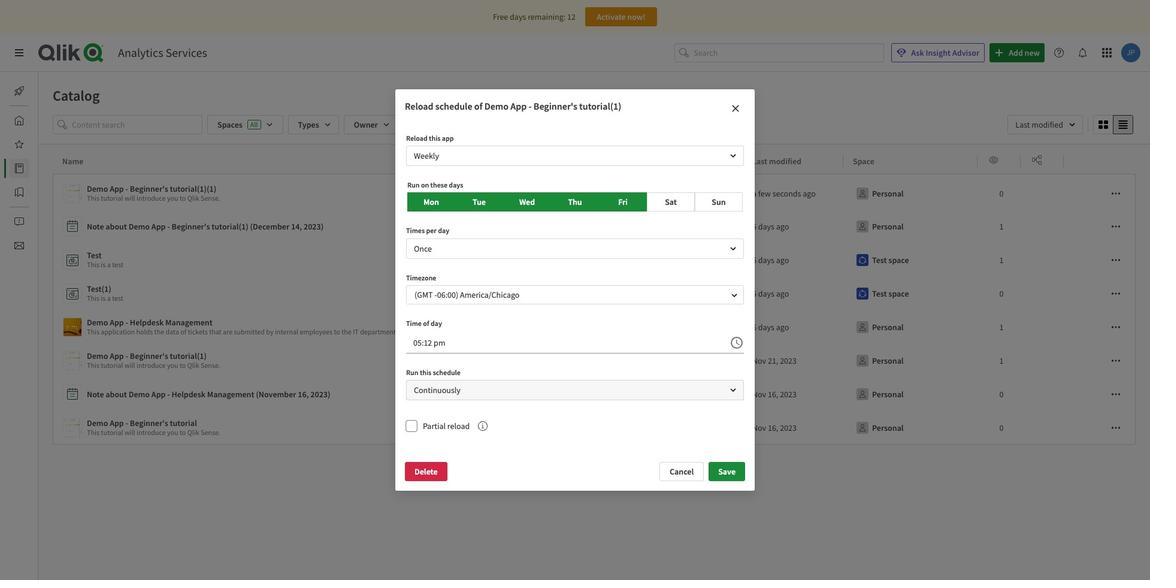 Task type: locate. For each thing, give the bounding box(es) containing it.
0 vertical spatial day
[[438, 226, 450, 235]]

management inside demo app - helpdesk management button
[[165, 317, 213, 328]]

1 nov from the top
[[753, 355, 767, 366]]

2 introduce from the top
[[137, 361, 166, 370]]

qlik sense app image
[[64, 185, 82, 203], [64, 318, 82, 336], [64, 352, 82, 370], [64, 419, 82, 437]]

test space
[[873, 255, 910, 266], [873, 288, 910, 299]]

0 vertical spatial qlik sense app
[[664, 188, 716, 199]]

16, inside button
[[298, 389, 309, 400]]

3 personal cell from the top
[[844, 310, 978, 344]]

1 vertical spatial day
[[431, 319, 442, 328]]

2023) inside note about demo app - beginner's tutorial(1) (december 14, 2023) button
[[304, 221, 324, 232]]

reload schedule of demo app - beginner's tutorial(1)
[[405, 100, 622, 112]]

1 test space cell from the top
[[844, 243, 978, 277]]

2 vertical spatial 5 days ago
[[753, 288, 790, 299]]

3 5 from the top
[[753, 288, 757, 299]]

test space button for 0
[[854, 284, 912, 303]]

3 personal button from the top
[[854, 318, 907, 337]]

1 sense. from the top
[[201, 194, 221, 203]]

2 horizontal spatial tutorial(1)
[[580, 100, 622, 112]]

qlik sense app for 5 days ago
[[664, 255, 716, 266]]

1 vertical spatial space
[[889, 288, 910, 299]]

2023)
[[304, 221, 324, 232], [311, 389, 331, 400]]

beginner's for tutorial(1)(1)
[[130, 183, 168, 194]]

demo inside button
[[129, 221, 150, 232]]

16, for nov 16, 2023 button on the bottom right
[[768, 423, 779, 433]]

12
[[568, 11, 576, 22]]

reload schedule of demo app - beginner's tutorial(1) dialog
[[392, 89, 755, 491]]

2 test space button from the top
[[854, 284, 912, 303]]

peterson for a
[[563, 188, 594, 199]]

save button
[[709, 462, 746, 481]]

this up weekly
[[429, 134, 441, 143]]

is inside test(1) this is a test
[[101, 294, 106, 303]]

reload for reload this app
[[406, 134, 428, 143]]

2 sense. from the top
[[201, 361, 221, 370]]

beginner's inside note about demo app - beginner's tutorial(1) (december 14, 2023) button
[[172, 221, 210, 232]]

test inside test this is a test
[[112, 260, 123, 269]]

test space button for 1
[[854, 251, 912, 270]]

james peterson image for note cell
[[518, 387, 533, 402]]

2 space from the top
[[889, 288, 910, 299]]

james peterson image
[[518, 186, 533, 201], [518, 219, 533, 234], [518, 252, 533, 268], [518, 387, 533, 402]]

ago inside 'button'
[[777, 322, 790, 333]]

qlik sense app image for demo app - beginner's tutorial(1)(1)
[[64, 185, 82, 203]]

4 personal cell from the top
[[844, 344, 978, 378]]

1 vertical spatial sense.
[[201, 361, 221, 370]]

app inside "demo app - beginner's tutorial(1) this tutorial will introduce you to qlik sense."
[[110, 351, 124, 361]]

1 vertical spatial this
[[420, 368, 432, 377]]

run this schedule
[[406, 368, 461, 377]]

1 vertical spatial of
[[423, 319, 430, 328]]

1 vertical spatial a
[[107, 260, 111, 269]]

personal for 6 days ago
[[873, 322, 904, 333]]

2023
[[781, 355, 797, 366], [781, 389, 797, 400], [781, 423, 797, 433]]

2 will from the top
[[125, 361, 135, 370]]

2023 inside nov 16, 2023 button
[[781, 423, 797, 433]]

qlik inside demo app - beginner's tutorial this tutorial will introduce you to qlik sense.
[[187, 428, 199, 437]]

1 vertical spatial qlik sense app cell
[[643, 243, 743, 277]]

a inside test(1) this is a test
[[107, 294, 111, 303]]

0 vertical spatial test
[[112, 260, 123, 269]]

3 0 cell from the top
[[978, 378, 1021, 411]]

test up test(1) this is a test
[[112, 260, 123, 269]]

2 peterson from the top
[[563, 255, 594, 266]]

0 vertical spatial of
[[475, 100, 483, 112]]

space
[[889, 255, 910, 266], [889, 288, 910, 299]]

1 vertical spatial introduce
[[137, 361, 166, 370]]

note inside cell
[[664, 389, 681, 400]]

fri button
[[599, 193, 647, 212]]

tutorial for demo app - beginner's tutorial
[[101, 428, 123, 437]]

0 vertical spatial helpdesk
[[130, 317, 164, 328]]

cancel
[[670, 466, 694, 477]]

1 horizontal spatial of
[[475, 100, 483, 112]]

alerts
[[38, 216, 58, 227]]

app
[[442, 134, 454, 143], [702, 188, 716, 199], [702, 255, 716, 266]]

nov inside button
[[753, 423, 767, 433]]

tutorial(1) inside button
[[212, 221, 249, 232]]

a left few
[[753, 188, 757, 199]]

this up continuously
[[420, 368, 432, 377]]

qlik down type
[[664, 188, 678, 199]]

note about demo app - helpdesk management (november 16, 2023)
[[87, 389, 331, 400]]

james peterson cell down the 'thu' button
[[508, 243, 643, 277]]

1 vertical spatial test space
[[873, 288, 910, 299]]

5 days ago button
[[753, 251, 790, 270], [753, 284, 790, 303]]

demo app - beginner's tutorial(1)(1) this tutorial will introduce you to qlik sense.
[[87, 183, 221, 203]]

to for tutorial(1)
[[180, 361, 186, 370]]

2 to from the top
[[180, 361, 186, 370]]

this inside demo app - beginner's tutorial this tutorial will introduce you to qlik sense.
[[87, 428, 99, 437]]

will inside demo app - beginner's tutorial(1)(1) this tutorial will introduce you to qlik sense.
[[125, 194, 135, 203]]

sense.
[[201, 194, 221, 203], [201, 361, 221, 370], [201, 428, 221, 437]]

1 qlik sense app image from the top
[[64, 185, 82, 203]]

to inside demo app - beginner's tutorial this tutorial will introduce you to qlik sense.
[[180, 428, 186, 437]]

0 vertical spatial is
[[101, 260, 106, 269]]

5 days ago cell for test(1)
[[743, 277, 844, 310]]

0 vertical spatial test space
[[873, 255, 910, 266]]

2 5 days ago cell from the top
[[743, 243, 844, 277]]

2 vertical spatial introduce
[[137, 428, 166, 437]]

2023) right (november
[[311, 389, 331, 400]]

home link
[[10, 111, 60, 130]]

will for tutorial(1)
[[125, 361, 135, 370]]

you inside "demo app - beginner's tutorial(1) this tutorial will introduce you to qlik sense."
[[167, 361, 178, 370]]

0 cell
[[978, 174, 1021, 210], [978, 277, 1021, 310], [978, 378, 1021, 411], [978, 411, 1021, 445]]

1 vertical spatial will
[[125, 361, 135, 370]]

3 qlik sense app image from the top
[[64, 352, 82, 370]]

5 days ago cell
[[743, 210, 844, 243], [743, 243, 844, 277], [743, 277, 844, 310]]

note about demo app - beginner's tutorial(1) (december 14, 2023)
[[87, 221, 324, 232]]

6 personal from the top
[[873, 423, 904, 433]]

nov inside button
[[753, 355, 767, 366]]

1 vertical spatial tutorial(1)
[[212, 221, 249, 232]]

3 james peterson image from the top
[[518, 252, 533, 268]]

switch view group
[[1094, 115, 1134, 134]]

qlik sense app
[[664, 188, 716, 199], [664, 255, 716, 266]]

5 days ago button for 1
[[753, 251, 790, 270]]

remaining:
[[528, 11, 566, 22]]

5 days ago button for 0
[[753, 284, 790, 303]]

0 vertical spatial reload
[[405, 100, 434, 112]]

Search text field
[[694, 43, 885, 63]]

5 days ago
[[753, 221, 790, 232], [753, 255, 790, 266], [753, 288, 790, 299]]

this inside demo app - beginner's tutorial(1)(1) this tutorial will introduce you to qlik sense.
[[87, 194, 99, 203]]

days for 5 days ago button corresponding to 0
[[759, 288, 775, 299]]

1 cell
[[978, 210, 1021, 243], [978, 243, 1021, 277], [978, 310, 1021, 344], [978, 344, 1021, 378]]

1 vertical spatial to
[[180, 361, 186, 370]]

2 this from the top
[[87, 260, 99, 269]]

Content search text field
[[72, 115, 203, 134]]

sense. up 'note about demo app - helpdesk management (november 16, 2023)'
[[201, 361, 221, 370]]

demo app - helpdesk management
[[87, 317, 213, 328]]

a up the test(1)
[[107, 260, 111, 269]]

about inside button
[[106, 221, 127, 232]]

qlik up 'note about demo app - helpdesk management (november 16, 2023)'
[[187, 361, 199, 370]]

you up the note about demo app - beginner's tutorial(1) (december 14, 2023)
[[167, 194, 178, 203]]

test right the test(1)
[[112, 294, 123, 303]]

helpdesk up "demo app - beginner's tutorial(1) this tutorial will introduce you to qlik sense."
[[130, 317, 164, 328]]

0 vertical spatial james peterson
[[538, 188, 594, 199]]

1 for nov 21, 2023
[[1000, 355, 1004, 366]]

james peterson image for 5 days ago qlik sense app cell
[[518, 252, 533, 268]]

james
[[538, 188, 561, 199], [538, 255, 561, 266], [538, 389, 561, 400]]

0 vertical spatial space
[[889, 255, 910, 266]]

nov for 0
[[753, 423, 767, 433]]

1 vertical spatial nov 16, 2023
[[753, 423, 797, 433]]

1 vertical spatial sense
[[680, 255, 701, 266]]

nov for 1
[[753, 355, 767, 366]]

day
[[438, 226, 450, 235], [431, 319, 442, 328]]

1 0 from the top
[[1000, 188, 1004, 199]]

2 vertical spatial tutorial(1)
[[170, 351, 207, 361]]

0 vertical spatial 5 days ago
[[753, 221, 790, 232]]

james peterson cell for a few seconds ago
[[508, 174, 643, 210]]

0 vertical spatial qlik sense app cell
[[643, 174, 743, 210]]

thu
[[568, 197, 582, 207]]

2023 for 0
[[781, 423, 797, 433]]

james peterson cell
[[508, 174, 643, 210], [508, 243, 643, 277], [508, 378, 643, 411]]

introduce for tutorial
[[137, 428, 166, 437]]

test space cell
[[844, 243, 978, 277], [844, 277, 978, 310]]

2023) right 14,
[[304, 221, 324, 232]]

home image
[[14, 116, 24, 125]]

2 vertical spatial james
[[538, 389, 561, 400]]

2 vertical spatial nov
[[753, 423, 767, 433]]

21,
[[768, 355, 779, 366]]

1 vertical spatial qlik sense app
[[664, 255, 716, 266]]

0 vertical spatial this
[[429, 134, 441, 143]]

demo inside demo app - beginner's tutorial(1)(1) this tutorial will introduce you to qlik sense.
[[87, 183, 108, 194]]

2 sense from the top
[[680, 255, 701, 266]]

to up 'note about demo app - helpdesk management (november 16, 2023)'
[[180, 361, 186, 370]]

(december
[[250, 221, 290, 232]]

3 1 cell from the top
[[978, 310, 1021, 344]]

qlik sense app image inside demo app - helpdesk management button
[[64, 318, 82, 336]]

is inside test this is a test
[[101, 260, 106, 269]]

app inside reload schedule of demo app - beginner's tutorial(1) dialog
[[442, 134, 454, 143]]

4 personal button from the top
[[854, 351, 907, 370]]

6 personal button from the top
[[854, 418, 907, 438]]

1 vertical spatial about
[[106, 389, 127, 400]]

1 vertical spatial 2023)
[[311, 389, 331, 400]]

qlik down 'note about demo app - helpdesk management (november 16, 2023)'
[[187, 428, 199, 437]]

will
[[125, 194, 135, 203], [125, 361, 135, 370], [125, 428, 135, 437]]

personal button for 6 days ago
[[854, 318, 907, 337]]

5 this from the top
[[87, 428, 99, 437]]

0 vertical spatial run
[[408, 181, 420, 190]]

this for demo app - beginner's tutorial(1)
[[87, 361, 99, 370]]

1 2023 from the top
[[781, 355, 797, 366]]

2 about from the top
[[106, 389, 127, 400]]

tutorial(1) up filters region
[[580, 100, 622, 112]]

analytics services
[[118, 45, 207, 60]]

day right time at left bottom
[[431, 319, 442, 328]]

1 you from the top
[[167, 194, 178, 203]]

2 qlik sense app image from the top
[[64, 318, 82, 336]]

management up "demo app - beginner's tutorial(1) this tutorial will introduce you to qlik sense."
[[165, 317, 213, 328]]

times per day
[[406, 226, 450, 235]]

1 personal cell from the top
[[844, 174, 978, 210]]

introduce inside demo app - beginner's tutorial this tutorial will introduce you to qlik sense.
[[137, 428, 166, 437]]

16,
[[298, 389, 309, 400], [768, 389, 779, 400], [768, 423, 779, 433]]

1 vertical spatial 2023
[[781, 389, 797, 400]]

1 qlik sense app from the top
[[664, 188, 716, 199]]

1 horizontal spatial tutorial(1)
[[212, 221, 249, 232]]

5
[[753, 221, 757, 232], [753, 255, 757, 266], [753, 288, 757, 299]]

about up test this is a test
[[106, 221, 127, 232]]

introduce inside demo app - beginner's tutorial(1)(1) this tutorial will introduce you to qlik sense.
[[137, 194, 166, 203]]

app for a few seconds ago
[[702, 188, 716, 199]]

3 5 days ago cell from the top
[[743, 277, 844, 310]]

3 introduce from the top
[[137, 428, 166, 437]]

james for a few seconds ago
[[538, 188, 561, 199]]

will for tutorial(1)(1)
[[125, 194, 135, 203]]

beginner's
[[534, 100, 578, 112], [130, 183, 168, 194], [172, 221, 210, 232], [130, 351, 168, 361], [130, 418, 168, 429]]

qlik inside demo app - beginner's tutorial(1)(1) this tutorial will introduce you to qlik sense.
[[187, 194, 199, 203]]

note inside button
[[87, 389, 104, 400]]

app inside demo app - beginner's tutorial this tutorial will introduce you to qlik sense.
[[110, 418, 124, 429]]

4 qlik sense app image from the top
[[64, 419, 82, 437]]

note inside button
[[87, 221, 104, 232]]

2 nov from the top
[[753, 389, 767, 400]]

1 vertical spatial test space button
[[854, 284, 912, 303]]

will for tutorial
[[125, 428, 135, 437]]

2 james peterson image from the top
[[518, 219, 533, 234]]

16, for second nov 16, 2023 cell from the bottom of the page
[[768, 389, 779, 400]]

beginner's inside "demo app - beginner's tutorial(1) this tutorial will introduce you to qlik sense."
[[130, 351, 168, 361]]

0 vertical spatial about
[[106, 221, 127, 232]]

app
[[511, 100, 527, 112], [110, 183, 124, 194], [152, 221, 166, 232], [110, 317, 124, 328], [110, 351, 124, 361], [152, 389, 166, 400], [110, 418, 124, 429]]

1 vertical spatial management
[[207, 389, 254, 400]]

sense
[[680, 188, 701, 199], [680, 255, 701, 266]]

3 james peterson cell from the top
[[508, 378, 643, 411]]

day right the per
[[438, 226, 450, 235]]

2 is from the top
[[101, 294, 106, 303]]

2 vertical spatial will
[[125, 428, 135, 437]]

3 peterson from the top
[[563, 389, 594, 400]]

about up demo app - beginner's tutorial this tutorial will introduce you to qlik sense.
[[106, 389, 127, 400]]

management left (november
[[207, 389, 254, 400]]

sense. inside demo app - beginner's tutorial(1)(1) this tutorial will introduce you to qlik sense.
[[201, 194, 221, 203]]

personal cell
[[844, 174, 978, 210], [844, 210, 978, 243], [844, 310, 978, 344], [844, 344, 978, 378], [844, 378, 978, 411], [844, 411, 978, 445]]

to inside "demo app - beginner's tutorial(1) this tutorial will introduce you to qlik sense."
[[180, 361, 186, 370]]

1 vertical spatial catalog
[[38, 163, 65, 174]]

demo app - helpdesk management button
[[63, 315, 504, 339]]

run up continuously
[[406, 368, 419, 377]]

personal button for nov 16, 2023
[[854, 418, 907, 438]]

qlik sense app cell down type
[[643, 174, 743, 210]]

0 horizontal spatial tutorial(1)
[[170, 351, 207, 361]]

space for 0
[[889, 288, 910, 299]]

0 vertical spatial 5 days ago button
[[753, 251, 790, 270]]

fri
[[619, 197, 628, 207]]

0 vertical spatial 2023
[[781, 355, 797, 366]]

catalog up "home"
[[53, 86, 100, 105]]

3 to from the top
[[180, 428, 186, 437]]

personal button for a few seconds ago
[[854, 184, 907, 203]]

is for test(1)
[[101, 294, 106, 303]]

1 is from the top
[[101, 260, 106, 269]]

1 vertical spatial test
[[112, 294, 123, 303]]

4 1 cell from the top
[[978, 344, 1021, 378]]

test space for 1
[[873, 255, 910, 266]]

james peterson down the 'thu' button
[[538, 255, 594, 266]]

qlik sense app cell up open icon
[[643, 243, 743, 277]]

demo inside dialog
[[485, 100, 509, 112]]

to up the note about demo app - beginner's tutorial(1) (december 14, 2023)
[[180, 194, 186, 203]]

nov 16, 2023
[[753, 389, 797, 400], [753, 423, 797, 433]]

reload
[[448, 421, 470, 432]]

2 vertical spatial sense.
[[201, 428, 221, 437]]

a down test this is a test
[[107, 294, 111, 303]]

1 test space from the top
[[873, 255, 910, 266]]

qlik sense app image for demo app - helpdesk management
[[64, 318, 82, 336]]

peterson down the reload this app field
[[563, 188, 594, 199]]

this for reload
[[429, 134, 441, 143]]

edit the time image
[[730, 336, 744, 350]]

is up the test(1)
[[101, 260, 106, 269]]

few
[[759, 188, 771, 199]]

2 5 days ago button from the top
[[753, 284, 790, 303]]

nov 16, 2023 cell
[[743, 378, 844, 411], [743, 411, 844, 445]]

1 james from the top
[[538, 188, 561, 199]]

helpdesk up demo app - beginner's tutorial this tutorial will introduce you to qlik sense.
[[172, 389, 206, 400]]

home
[[38, 115, 60, 126]]

james peterson image
[[518, 286, 533, 302]]

management
[[165, 317, 213, 328], [207, 389, 254, 400]]

peterson down the 'thu' button
[[563, 255, 594, 266]]

is down test this is a test
[[101, 294, 106, 303]]

sense. up the note about demo app - beginner's tutorial(1) (december 14, 2023)
[[201, 194, 221, 203]]

tutorial inside "demo app - beginner's tutorial(1) this tutorial will introduce you to qlik sense."
[[101, 361, 123, 370]]

1 vertical spatial 5 days ago button
[[753, 284, 790, 303]]

1 this from the top
[[87, 194, 99, 203]]

4 0 cell from the top
[[978, 411, 1021, 445]]

schedule up reload this app
[[436, 100, 473, 112]]

0 vertical spatial sense
[[680, 188, 701, 199]]

1 vertical spatial 5 days ago
[[753, 255, 790, 266]]

tutorial(1) up 'note about demo app - helpdesk management (november 16, 2023)'
[[170, 351, 207, 361]]

keeps all tables in the data model, but only executes load and select statements preceded by an add, merge, or replace prefix. image
[[479, 421, 488, 431]]

2 0 cell from the top
[[978, 277, 1021, 310]]

2 vertical spatial a
[[107, 294, 111, 303]]

james peterson down the hh:mm (a|p)m text field
[[538, 389, 594, 400]]

2 1 from the top
[[1000, 255, 1004, 266]]

0 vertical spatial test space button
[[854, 251, 912, 270]]

app inside note about demo app - beginner's tutorial(1) (december 14, 2023) button
[[152, 221, 166, 232]]

schedule up continuously
[[433, 368, 461, 377]]

test space button
[[854, 251, 912, 270], [854, 284, 912, 303]]

james peterson cell down the hh:mm (a|p)m text field
[[508, 378, 643, 411]]

beginner's inside demo app - beginner's tutorial this tutorial will introduce you to qlik sense.
[[130, 418, 168, 429]]

catalog
[[53, 86, 100, 105], [38, 163, 65, 174]]

modified
[[770, 156, 802, 167]]

3 this from the top
[[87, 294, 99, 303]]

you for tutorial
[[167, 428, 178, 437]]

2 5 from the top
[[753, 255, 757, 266]]

- inside button
[[126, 317, 128, 328]]

2 vertical spatial james peterson
[[538, 389, 594, 400]]

1 sense from the top
[[680, 188, 701, 199]]

2 vertical spatial app
[[702, 255, 716, 266]]

1 james peterson from the top
[[538, 188, 594, 199]]

cancel button
[[660, 462, 704, 481]]

about for note about demo app - beginner's tutorial(1) (december 14, 2023)
[[106, 221, 127, 232]]

qlik for nov 16, 2023
[[187, 428, 199, 437]]

1 horizontal spatial helpdesk
[[172, 389, 206, 400]]

reload up reload this app
[[405, 100, 434, 112]]

1 vertical spatial james peterson cell
[[508, 243, 643, 277]]

reload
[[405, 100, 434, 112], [406, 134, 428, 143]]

0 vertical spatial app
[[442, 134, 454, 143]]

run for run this schedule
[[406, 368, 419, 377]]

about
[[106, 221, 127, 232], [106, 389, 127, 400]]

reload up weekly
[[406, 134, 428, 143]]

schedule
[[436, 100, 473, 112], [433, 368, 461, 377]]

0 vertical spatial james
[[538, 188, 561, 199]]

favorites image
[[14, 140, 24, 149]]

1 vertical spatial james
[[538, 255, 561, 266]]

0 vertical spatial tutorial(1)
[[580, 100, 622, 112]]

this
[[429, 134, 441, 143], [420, 368, 432, 377]]

you down 'note about demo app - helpdesk management (november 16, 2023)'
[[167, 428, 178, 437]]

qlik for a few seconds ago
[[187, 194, 199, 203]]

2 vertical spatial james peterson cell
[[508, 378, 643, 411]]

Reload this app field
[[406, 146, 744, 166]]

test(1) this is a test
[[87, 284, 123, 303]]

qlik sense app for a few seconds ago
[[664, 188, 716, 199]]

qlik sense app cell
[[643, 174, 743, 210], [643, 243, 743, 277]]

0 vertical spatial management
[[165, 317, 213, 328]]

about inside button
[[106, 389, 127, 400]]

-
[[529, 100, 532, 112], [126, 183, 128, 194], [167, 221, 170, 232], [126, 317, 128, 328], [126, 351, 128, 361], [167, 389, 170, 400], [126, 418, 128, 429]]

catalog right catalog image
[[38, 163, 65, 174]]

0 vertical spatial to
[[180, 194, 186, 203]]

1 vertical spatial james peterson
[[538, 255, 594, 266]]

test inside test this is a test
[[87, 250, 102, 261]]

2 vertical spatial 5
[[753, 288, 757, 299]]

3 2023 from the top
[[781, 423, 797, 433]]

you inside demo app - beginner's tutorial(1)(1) this tutorial will introduce you to qlik sense.
[[167, 194, 178, 203]]

app right 'sat'
[[702, 188, 716, 199]]

james peterson cell down the reload this app field
[[508, 174, 643, 210]]

2 vertical spatial 2023
[[781, 423, 797, 433]]

5 for 1
[[753, 255, 757, 266]]

0 vertical spatial 5
[[753, 221, 757, 232]]

2023 inside nov 21, 2023 button
[[781, 355, 797, 366]]

this inside "demo app - beginner's tutorial(1) this tutorial will introduce you to qlik sense."
[[87, 361, 99, 370]]

2 1 cell from the top
[[978, 243, 1021, 277]]

- inside button
[[167, 221, 170, 232]]

ago for test
[[777, 255, 790, 266]]

1 introduce from the top
[[137, 194, 166, 203]]

peterson for 5
[[563, 255, 594, 266]]

1 vertical spatial you
[[167, 361, 178, 370]]

3 sense. from the top
[[201, 428, 221, 437]]

a inside test this is a test
[[107, 260, 111, 269]]

2 test space cell from the top
[[844, 277, 978, 310]]

once
[[414, 243, 432, 254]]

4 0 from the top
[[1000, 423, 1004, 433]]

2 personal button from the top
[[854, 217, 907, 236]]

0 vertical spatial james peterson cell
[[508, 174, 643, 210]]

1 5 from the top
[[753, 221, 757, 232]]

1 vertical spatial 5
[[753, 255, 757, 266]]

1 will from the top
[[125, 194, 135, 203]]

day for time of day
[[431, 319, 442, 328]]

tutorial(1) left (december
[[212, 221, 249, 232]]

0 cell for a few seconds ago
[[978, 174, 1021, 210]]

1 james peterson image from the top
[[518, 186, 533, 201]]

test space for 0
[[873, 288, 910, 299]]

sense. inside demo app - beginner's tutorial this tutorial will introduce you to qlik sense.
[[201, 428, 221, 437]]

sense. inside "demo app - beginner's tutorial(1) this tutorial will introduce you to qlik sense."
[[201, 361, 221, 370]]

used in image
[[1033, 155, 1042, 165]]

2 test from the top
[[112, 294, 123, 303]]

2 qlik sense app cell from the top
[[643, 243, 743, 277]]

thu button
[[551, 193, 599, 212]]

2 vertical spatial you
[[167, 428, 178, 437]]

0 vertical spatial nov 16, 2023
[[753, 389, 797, 400]]

14,
[[291, 221, 302, 232]]

sense. down 'note about demo app - helpdesk management (november 16, 2023)'
[[201, 428, 221, 437]]

james peterson
[[538, 188, 594, 199], [538, 255, 594, 266], [538, 389, 594, 400]]

peterson down the hh:mm (a|p)m text field
[[563, 389, 594, 400]]

1 vertical spatial nov
[[753, 389, 767, 400]]

1 james peterson cell from the top
[[508, 174, 643, 210]]

1 to from the top
[[180, 194, 186, 203]]

2 james from the top
[[538, 255, 561, 266]]

you
[[167, 194, 178, 203], [167, 361, 178, 370], [167, 428, 178, 437]]

beginner's inside demo app - beginner's tutorial(1)(1) this tutorial will introduce you to qlik sense.
[[130, 183, 168, 194]]

2 you from the top
[[167, 361, 178, 370]]

qlik up the note about demo app - beginner's tutorial(1) (december 14, 2023)
[[187, 194, 199, 203]]

1 5 days ago button from the top
[[753, 251, 790, 270]]

app up these
[[442, 134, 454, 143]]

test space cell for 1
[[844, 243, 978, 277]]

james peterson for 5 days ago
[[538, 255, 594, 266]]

to inside demo app - beginner's tutorial(1)(1) this tutorial will introduce you to qlik sense.
[[180, 194, 186, 203]]

0 vertical spatial introduce
[[137, 194, 166, 203]]

0 for 5 days ago
[[1000, 288, 1004, 299]]

days inside 'button'
[[759, 322, 775, 333]]

will inside "demo app - beginner's tutorial(1) this tutorial will introduce you to qlik sense."
[[125, 361, 135, 370]]

nov 16, 2023 button
[[753, 418, 797, 438]]

4 1 from the top
[[1000, 355, 1004, 366]]

last
[[753, 156, 768, 167]]

1 vertical spatial peterson
[[563, 255, 594, 266]]

2023) inside note about demo app - helpdesk management (november 16, 2023) button
[[311, 389, 331, 400]]

demo inside "demo app - beginner's tutorial(1) this tutorial will introduce you to qlik sense."
[[87, 351, 108, 361]]

- inside button
[[167, 389, 170, 400]]

james peterson down the reload this app field
[[538, 188, 594, 199]]

0 vertical spatial a
[[753, 188, 757, 199]]

cell
[[1021, 174, 1065, 210], [1065, 174, 1137, 210], [508, 210, 643, 243], [643, 210, 743, 243], [1021, 210, 1065, 243], [1065, 210, 1137, 243], [1021, 243, 1065, 277], [1065, 243, 1137, 277], [508, 277, 643, 310], [643, 277, 743, 310], [1021, 277, 1065, 310], [1065, 277, 1137, 310], [508, 310, 643, 344], [643, 310, 743, 344], [1021, 310, 1065, 344], [1065, 310, 1137, 344], [508, 344, 643, 378], [643, 344, 743, 378], [1021, 344, 1065, 378], [1065, 344, 1137, 378], [1021, 378, 1065, 411], [1065, 378, 1137, 411], [508, 411, 643, 445], [643, 411, 743, 445], [1021, 411, 1065, 445], [1065, 411, 1137, 445]]

1 vertical spatial app
[[702, 188, 716, 199]]

demo
[[485, 100, 509, 112], [87, 183, 108, 194], [129, 221, 150, 232], [87, 317, 108, 328], [87, 351, 108, 361], [129, 389, 150, 400], [87, 418, 108, 429]]

nov
[[753, 355, 767, 366], [753, 389, 767, 400], [753, 423, 767, 433]]

1 test from the top
[[112, 260, 123, 269]]

2 vertical spatial to
[[180, 428, 186, 437]]

run for run on these days
[[408, 181, 420, 190]]

1 vertical spatial is
[[101, 294, 106, 303]]

you up 'note about demo app - helpdesk management (november 16, 2023)'
[[167, 361, 178, 370]]

tutorial
[[101, 194, 123, 203], [101, 361, 123, 370], [170, 418, 197, 429], [101, 428, 123, 437]]

0 vertical spatial 2023)
[[304, 221, 324, 232]]

introduce
[[137, 194, 166, 203], [137, 361, 166, 370], [137, 428, 166, 437]]

4 personal from the top
[[873, 355, 904, 366]]

0 horizontal spatial helpdesk
[[130, 317, 164, 328]]

6 personal cell from the top
[[844, 411, 978, 445]]

2 test space from the top
[[873, 288, 910, 299]]

of
[[475, 100, 483, 112], [423, 319, 430, 328]]

16, inside button
[[768, 423, 779, 433]]

to down 'note about demo app - helpdesk management (november 16, 2023)'
[[180, 428, 186, 437]]

1 vertical spatial run
[[406, 368, 419, 377]]

0 vertical spatial peterson
[[563, 188, 594, 199]]

qlik inside "demo app - beginner's tutorial(1) this tutorial will introduce you to qlik sense."
[[187, 361, 199, 370]]

1 peterson from the top
[[563, 188, 594, 199]]

test
[[87, 250, 102, 261], [873, 255, 887, 266], [873, 288, 887, 299]]

ago inside button
[[803, 188, 816, 199]]

0 vertical spatial will
[[125, 194, 135, 203]]

1 personal from the top
[[873, 188, 904, 199]]

2023) for note about demo app - helpdesk management (november 16, 2023)
[[311, 389, 331, 400]]

a
[[753, 188, 757, 199], [107, 260, 111, 269], [107, 294, 111, 303]]

keeps all tables in the data model, but only executes load and select statements preceded by an add, merge, or replace prefix. element
[[479, 419, 488, 433]]

2 vertical spatial peterson
[[563, 389, 594, 400]]

1 5 days ago from the top
[[753, 221, 790, 232]]

1 vertical spatial schedule
[[433, 368, 461, 377]]

3 nov from the top
[[753, 423, 767, 433]]

2 nov 16, 2023 from the top
[[753, 423, 797, 433]]

peterson
[[563, 188, 594, 199], [563, 255, 594, 266], [563, 389, 594, 400]]

helpdesk
[[130, 317, 164, 328], [172, 389, 206, 400]]

tutorial inside demo app - beginner's tutorial(1)(1) this tutorial will introduce you to qlik sense.
[[101, 194, 123, 203]]

days for 1 5 days ago button
[[759, 255, 775, 266]]

1 vertical spatial helpdesk
[[172, 389, 206, 400]]

a few seconds ago button
[[753, 184, 816, 203]]

app down "sun" button
[[702, 255, 716, 266]]

you inside demo app - beginner's tutorial this tutorial will introduce you to qlik sense.
[[167, 428, 178, 437]]

3 0 from the top
[[1000, 389, 1004, 400]]

note cell
[[643, 378, 743, 411]]

2 qlik sense app from the top
[[664, 255, 716, 266]]

a for test
[[107, 260, 111, 269]]

introduce inside "demo app - beginner's tutorial(1) this tutorial will introduce you to qlik sense."
[[137, 361, 166, 370]]

run left on
[[408, 181, 420, 190]]

0 vertical spatial you
[[167, 194, 178, 203]]

1 personal button from the top
[[854, 184, 907, 203]]

4 this from the top
[[87, 361, 99, 370]]

None text field
[[408, 285, 721, 304]]

test inside test(1) this is a test
[[112, 294, 123, 303]]

1 about from the top
[[106, 221, 127, 232]]

1 vertical spatial reload
[[406, 134, 428, 143]]

2 0 from the top
[[1000, 288, 1004, 299]]

0 vertical spatial sense.
[[201, 194, 221, 203]]

will inside demo app - beginner's tutorial this tutorial will introduce you to qlik sense.
[[125, 428, 135, 437]]

0 vertical spatial nov
[[753, 355, 767, 366]]

partial
[[423, 421, 446, 432]]

is
[[101, 260, 106, 269], [101, 294, 106, 303]]



Task type: vqa. For each thing, say whether or not it's contained in the screenshot.
2023) within 'button'
yes



Task type: describe. For each thing, give the bounding box(es) containing it.
this for demo app - beginner's tutorial
[[87, 428, 99, 437]]

tutorial(1)(1)
[[170, 183, 217, 194]]

personal cell for nov 16, 2023
[[844, 411, 978, 445]]

mon button
[[408, 193, 456, 212]]

0 horizontal spatial of
[[423, 319, 430, 328]]

a inside button
[[753, 188, 757, 199]]

getting started image
[[14, 86, 24, 96]]

tutorial for demo app - beginner's tutorial(1)(1)
[[101, 194, 123, 203]]

times
[[406, 226, 425, 235]]

alerts link
[[10, 212, 58, 231]]

- inside demo app - beginner's tutorial this tutorial will introduce you to qlik sense.
[[126, 418, 128, 429]]

type
[[652, 156, 670, 167]]

3 james from the top
[[538, 389, 561, 400]]

open image
[[731, 292, 738, 299]]

catalog image
[[14, 164, 24, 173]]

this for demo app - beginner's tutorial(1)(1)
[[87, 194, 99, 203]]

tue
[[473, 197, 486, 207]]

note about demo app - helpdesk management (november 16, 2023) button
[[63, 382, 504, 406]]

personal cell for nov 21, 2023
[[844, 344, 978, 378]]

is for test
[[101, 260, 106, 269]]

5 days ago for 1
[[753, 255, 790, 266]]

test this is a test
[[87, 250, 123, 269]]

personal cell for 6 days ago
[[844, 310, 978, 344]]

personal for nov 16, 2023
[[873, 423, 904, 433]]

3 james peterson from the top
[[538, 389, 594, 400]]

0 for nov 16, 2023
[[1000, 423, 1004, 433]]

activate
[[597, 11, 626, 22]]

ask insight advisor
[[912, 47, 980, 58]]

test for test
[[112, 260, 123, 269]]

0 vertical spatial schedule
[[436, 100, 473, 112]]

a for test(1)
[[107, 294, 111, 303]]

time
[[406, 319, 422, 328]]

introduce for tutorial(1)
[[137, 361, 166, 370]]

sun
[[712, 197, 726, 207]]

1 nov 16, 2023 from the top
[[753, 389, 797, 400]]

1 5 days ago cell from the top
[[743, 210, 844, 243]]

1 cell for 6 days ago
[[978, 310, 1021, 344]]

6 days ago cell
[[743, 310, 844, 344]]

nov 21, 2023 cell
[[743, 344, 844, 378]]

tutorial for demo app - beginner's tutorial(1)
[[101, 361, 123, 370]]

2 nov 16, 2023 cell from the top
[[743, 411, 844, 445]]

catalog link
[[10, 159, 65, 178]]

a few seconds ago cell
[[743, 174, 844, 210]]

qlik sense app cell for 5 days ago
[[643, 243, 743, 277]]

1 cell for 5 days ago
[[978, 243, 1021, 277]]

ask
[[912, 47, 925, 58]]

this inside test this is a test
[[87, 260, 99, 269]]

last modified
[[753, 156, 802, 167]]

- inside "demo app - beginner's tutorial(1) this tutorial will introduce you to qlik sense."
[[126, 351, 128, 361]]

analytics
[[118, 45, 163, 60]]

name
[[62, 156, 84, 167]]

mon
[[424, 197, 439, 207]]

now!
[[628, 11, 646, 22]]

tutorial(1) inside dialog
[[580, 100, 622, 112]]

james peterson cell for 5 days ago
[[508, 243, 643, 277]]

james peterson for a few seconds ago
[[538, 188, 594, 199]]

a few seconds ago
[[753, 188, 816, 199]]

free days remaining: 12
[[493, 11, 576, 22]]

0 cell for nov 16, 2023
[[978, 411, 1021, 445]]

2 personal from the top
[[873, 221, 904, 232]]

collections image
[[14, 188, 24, 197]]

subscriptions image
[[14, 241, 24, 251]]

Run this schedule field
[[406, 380, 744, 400]]

catalog inside navigation pane element
[[38, 163, 65, 174]]

demo inside button
[[129, 389, 150, 400]]

app inside reload schedule of demo app - beginner's tutorial(1) dialog
[[511, 100, 527, 112]]

sense. for demo app - beginner's tutorial(1)(1)
[[201, 194, 221, 203]]

nov 21, 2023
[[753, 355, 797, 366]]

free
[[493, 11, 508, 22]]

to for tutorial
[[180, 428, 186, 437]]

demo inside button
[[87, 317, 108, 328]]

introduce for tutorial(1)(1)
[[137, 194, 166, 203]]

1 for 5 days ago
[[1000, 255, 1004, 266]]

6
[[753, 322, 757, 333]]

0 vertical spatial catalog
[[53, 86, 100, 105]]

5 personal button from the top
[[854, 385, 907, 404]]

1 for 6 days ago
[[1000, 322, 1004, 333]]

delete button
[[405, 462, 447, 481]]

1 nov 16, 2023 cell from the top
[[743, 378, 844, 411]]

app inside note about demo app - helpdesk management (november 16, 2023) button
[[152, 389, 166, 400]]

2 2023 from the top
[[781, 389, 797, 400]]

analytics services element
[[118, 45, 207, 60]]

1 1 from the top
[[1000, 221, 1004, 232]]

save
[[719, 466, 736, 477]]

you for tutorial(1)
[[167, 361, 178, 370]]

test space cell for 0
[[844, 277, 978, 310]]

ago for demo app - helpdesk management
[[777, 322, 790, 333]]

advisor
[[953, 47, 980, 58]]

navigation pane element
[[0, 77, 65, 260]]

days for 3rd 5 days ago cell from the bottom
[[759, 221, 775, 232]]

time of day
[[406, 319, 442, 328]]

5 days ago cell for test
[[743, 243, 844, 277]]

qlik for nov 21, 2023
[[187, 361, 199, 370]]

searchbar element
[[675, 43, 885, 63]]

timezone
[[406, 273, 437, 282]]

tutorial(1) inside "demo app - beginner's tutorial(1) this tutorial will introduce you to qlik sense."
[[170, 351, 207, 361]]

qlik sense app image for demo app - beginner's tutorial
[[64, 419, 82, 437]]

this inside test(1) this is a test
[[87, 294, 99, 303]]

days inside reload schedule of demo app - beginner's tutorial(1) dialog
[[449, 181, 464, 190]]

this for run
[[420, 368, 432, 377]]

weekly
[[414, 151, 439, 161]]

test for test
[[873, 255, 887, 266]]

test for test(1)
[[873, 288, 887, 299]]

space
[[854, 156, 875, 167]]

insight
[[926, 47, 951, 58]]

open sidebar menu image
[[14, 48, 24, 58]]

sun button
[[695, 193, 743, 212]]

(november
[[256, 389, 296, 400]]

5 personal cell from the top
[[844, 378, 978, 411]]

management inside note about demo app - helpdesk management (november 16, 2023) button
[[207, 389, 254, 400]]

qlik down "sat" button
[[664, 255, 678, 266]]

demo app - beginner's tutorial(1) this tutorial will introduce you to qlik sense.
[[87, 351, 221, 370]]

2023 for 1
[[781, 355, 797, 366]]

on
[[421, 181, 429, 190]]

per
[[426, 226, 437, 235]]

viewed by image
[[990, 155, 999, 165]]

6 days ago
[[753, 322, 790, 333]]

5 personal from the top
[[873, 389, 904, 400]]

5 for 0
[[753, 288, 757, 299]]

james peterson image for a few seconds ago qlik sense app cell
[[518, 186, 533, 201]]

app for 5 days ago
[[702, 255, 716, 266]]

6 days ago button
[[753, 318, 790, 337]]

personal for nov 21, 2023
[[873, 355, 904, 366]]

none text field inside reload schedule of demo app - beginner's tutorial(1) dialog
[[408, 285, 721, 304]]

about for note about demo app - helpdesk management (november 16, 2023)
[[106, 389, 127, 400]]

activate now! link
[[586, 7, 658, 26]]

personal cell for a few seconds ago
[[844, 174, 978, 210]]

tue button
[[456, 193, 504, 212]]

beginner's inside reload schedule of demo app - beginner's tutorial(1) dialog
[[534, 100, 578, 112]]

ask insight advisor button
[[892, 43, 986, 62]]

qlik sense app image for demo app - beginner's tutorial(1)
[[64, 352, 82, 370]]

1 cell for nov 21, 2023
[[978, 344, 1021, 378]]

seconds
[[773, 188, 802, 199]]

sat button
[[647, 193, 695, 212]]

hh:mm (a|p)m text field
[[406, 332, 723, 354]]

test for test(1)
[[112, 294, 123, 303]]

you for tutorial(1)(1)
[[167, 194, 178, 203]]

wed button
[[504, 193, 551, 212]]

0 for a few seconds ago
[[1000, 188, 1004, 199]]

day for times per day
[[438, 226, 450, 235]]

wed
[[520, 197, 535, 207]]

test(1)
[[87, 284, 111, 294]]

sense for a
[[680, 188, 701, 199]]

close image
[[731, 104, 741, 113]]

- inside demo app - beginner's tutorial(1)(1) this tutorial will introduce you to qlik sense.
[[126, 183, 128, 194]]

0 cell for 5 days ago
[[978, 277, 1021, 310]]

5 days ago for 0
[[753, 288, 790, 299]]

nov 21, 2023 button
[[753, 351, 797, 370]]

personal for a few seconds ago
[[873, 188, 904, 199]]

owner
[[518, 156, 542, 167]]

run on these days
[[408, 181, 464, 190]]

sense for 5
[[680, 255, 701, 266]]

2023) for note about demo app - beginner's tutorial(1) (december 14, 2023)
[[304, 221, 324, 232]]

partial reload
[[423, 421, 470, 432]]

helpdesk inside button
[[172, 389, 206, 400]]

sense. for demo app - beginner's tutorial(1)
[[201, 361, 221, 370]]

qlik sense app cell for a few seconds ago
[[643, 174, 743, 210]]

reload for reload schedule of demo app - beginner's tutorial(1)
[[405, 100, 434, 112]]

demo inside demo app - beginner's tutorial this tutorial will introduce you to qlik sense.
[[87, 418, 108, 429]]

sat
[[665, 197, 677, 207]]

filters region
[[38, 113, 1151, 144]]

app inside demo app - helpdesk management button
[[110, 317, 124, 328]]

last modified image
[[1008, 115, 1084, 134]]

beginner's for tutorial
[[130, 418, 168, 429]]

helpdesk inside button
[[130, 317, 164, 328]]

reload this app
[[406, 134, 454, 143]]

app inside demo app - beginner's tutorial(1)(1) this tutorial will introduce you to qlik sense.
[[110, 183, 124, 194]]

ago for test(1)
[[777, 288, 790, 299]]

2 personal cell from the top
[[844, 210, 978, 243]]

note about demo app - beginner's tutorial(1) (december 14, 2023) button
[[63, 215, 504, 239]]

- inside dialog
[[529, 100, 532, 112]]

delete
[[415, 466, 438, 477]]

services
[[166, 45, 207, 60]]

james for 5 days ago
[[538, 255, 561, 266]]

1 1 cell from the top
[[978, 210, 1021, 243]]

Times per day field
[[406, 238, 744, 259]]

note for note about demo app - helpdesk management (november 16, 2023)
[[87, 389, 104, 400]]

alerts image
[[14, 217, 24, 227]]

continuously
[[414, 385, 461, 396]]

demo app - beginner's tutorial this tutorial will introduce you to qlik sense.
[[87, 418, 221, 437]]

activate now!
[[597, 11, 646, 22]]

sense. for demo app - beginner's tutorial
[[201, 428, 221, 437]]

these
[[431, 181, 448, 190]]



